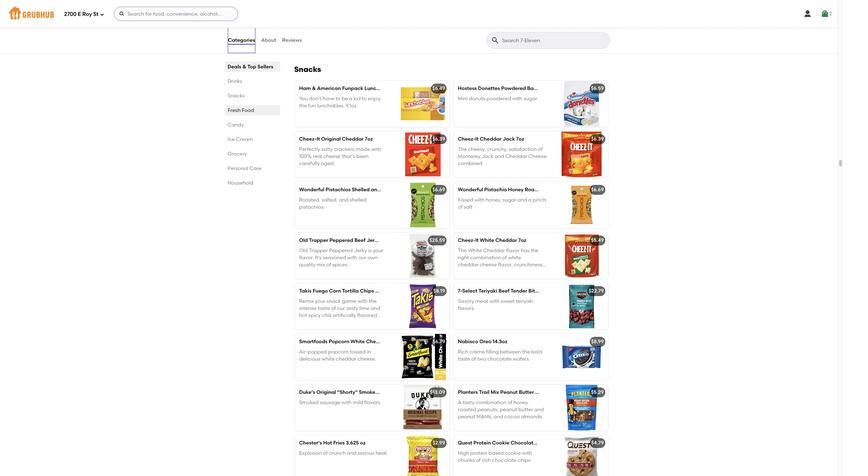 Task type: vqa. For each thing, say whether or not it's contained in the screenshot.


Task type: locate. For each thing, give the bounding box(es) containing it.
0 horizontal spatial peanut
[[458, 414, 476, 420]]

0 horizontal spatial smoked
[[299, 400, 319, 406]]

a up three
[[374, 19, 377, 25]]

$6.39 for perfectly salty crackers made with 100% real cheese that's been carefully aged.
[[433, 136, 445, 142]]

chocolate
[[488, 356, 512, 362], [492, 458, 517, 464]]

perfectly
[[299, 146, 320, 152]]

0 vertical spatial combination
[[470, 255, 501, 261]]

chocolate down filling
[[488, 356, 512, 362]]

1 vertical spatial peppered
[[329, 248, 353, 254]]

has left zero
[[331, 48, 340, 54]]

1 horizontal spatial a
[[374, 19, 377, 25]]

0 vertical spatial snacks
[[294, 65, 321, 74]]

of inside old trapper peppered jerky is your flavor. it's seasoned with our own quality mix of spices
[[327, 262, 331, 268]]

with inside perfectly salty crackers made with 100% real cheese that's been carefully aged.
[[371, 146, 381, 152]]

of inside high protein based cookie with chunks of rich chocolate chips.
[[476, 458, 481, 464]]

two
[[477, 356, 486, 362]]

wonderful up roasted,
[[299, 187, 325, 193]]

duke's
[[299, 390, 315, 396]]

chester's hot fries 3.625 oz
[[299, 440, 366, 446]]

0 horizontal spatial &
[[243, 64, 246, 70]]

energy up leucine,
[[324, 34, 341, 40]]

and up sugar.
[[363, 41, 373, 47]]

cheddar
[[336, 356, 357, 362]]

0 vertical spatial original
[[321, 136, 341, 142]]

2 horizontal spatial a
[[529, 197, 532, 203]]

flavors. right mild
[[365, 400, 382, 406]]

the up wafers.
[[523, 349, 530, 355]]

jack
[[503, 136, 515, 142]]

a inside turbo energy drink comes with a strong 300mg of caffeine for increased energy alongside the three bcaas leucine, isoleucine, and valine, and it has zero sugar.
[[374, 19, 377, 25]]

ice cream
[[228, 136, 253, 142]]

1 horizontal spatial smoked
[[359, 390, 379, 396]]

care
[[250, 166, 262, 172]]

cheez-it original cheddar 7oz
[[299, 136, 373, 142]]

1 horizontal spatial has
[[521, 248, 530, 254]]

candy tab
[[228, 121, 277, 129]]

0 horizontal spatial snacks
[[228, 93, 245, 99]]

cheez- up perfectly
[[299, 136, 317, 142]]

with down teriyaki
[[490, 298, 500, 304]]

0 vertical spatial smoked
[[359, 390, 379, 396]]

0 horizontal spatial has
[[331, 48, 340, 54]]

svg image
[[804, 10, 812, 18], [119, 11, 125, 17], [100, 12, 104, 16]]

1 vertical spatial trapper
[[309, 248, 328, 254]]

snacks
[[294, 65, 321, 74], [228, 93, 245, 99]]

with left our
[[347, 255, 357, 261]]

cheddar up in at the left bottom
[[366, 339, 388, 345]]

a for with
[[374, 19, 377, 25]]

of down drink
[[334, 27, 339, 33]]

flavors.
[[458, 305, 475, 312], [365, 400, 382, 406]]

0 horizontal spatial roasted
[[382, 187, 402, 193]]

protein
[[474, 440, 491, 446]]

reviews
[[282, 37, 302, 43]]

1 horizontal spatial roasted
[[525, 187, 545, 193]]

2 $6.39 from the left
[[591, 136, 604, 142]]

roasted up pinch
[[525, 187, 545, 193]]

snacks down valine,
[[294, 65, 321, 74]]

original up salty
[[321, 136, 341, 142]]

to up you
[[542, 27, 547, 33]]

peppered for beef
[[330, 238, 354, 244]]

it for white
[[476, 238, 479, 244]]

0 horizontal spatial beef
[[355, 238, 366, 244]]

$6.69 for wonderful pistachio honey roasted 2.25oz
[[591, 187, 604, 193]]

0 horizontal spatial wonderful
[[299, 187, 325, 193]]

the
[[458, 146, 467, 152]]

trapper inside old trapper peppered jerky is your flavor. it's seasoned with our own quality mix of spices
[[309, 248, 328, 254]]

0 horizontal spatial white
[[351, 339, 365, 345]]

and down honey
[[518, 197, 527, 203]]

don't
[[309, 96, 322, 102]]

10oz up your
[[382, 238, 392, 244]]

1 horizontal spatial &
[[312, 86, 316, 92]]

chunks
[[458, 458, 475, 464]]

the up crunchiness
[[531, 248, 539, 254]]

main navigation navigation
[[0, 0, 838, 28]]

salt inside the white cheddar flavor has the right combination of white cheddar cheese flavor, crunchiness and salt
[[469, 269, 478, 275]]

butter
[[519, 390, 534, 396]]

provide
[[458, 34, 476, 40]]

and down 3.625
[[347, 450, 357, 456]]

and
[[363, 41, 373, 47], [316, 48, 326, 54], [371, 187, 381, 193], [339, 197, 349, 203], [518, 197, 527, 203], [458, 269, 468, 275], [535, 407, 544, 413], [494, 414, 503, 420], [347, 450, 357, 456]]

$6.49
[[433, 86, 445, 92]]

1 horizontal spatial wonderful
[[458, 187, 483, 193]]

0 horizontal spatial 10oz
[[382, 238, 392, 244]]

grade
[[498, 27, 513, 33]]

1 $6.69 from the left
[[433, 187, 445, 193]]

10oz right bites on the bottom of page
[[542, 288, 553, 294]]

and down right
[[458, 269, 468, 275]]

magnifying glass icon image
[[491, 36, 500, 45]]

and down leucine,
[[316, 48, 326, 54]]

2 $6.69 from the left
[[591, 187, 604, 193]]

has up crunchiness
[[521, 248, 530, 254]]

cheez- for cheez-it cheddar jack 7oz
[[458, 136, 476, 142]]

1 vertical spatial a
[[349, 96, 353, 102]]

beef up jerky is
[[355, 238, 366, 244]]

chocolate down based
[[492, 458, 517, 464]]

teriyaki
[[479, 288, 498, 294]]

cheddar flavor
[[484, 248, 520, 254]]

chocolate up cookie
[[511, 440, 537, 446]]

crunchiness
[[514, 262, 543, 268]]

pinch
[[533, 197, 546, 203]]

0 vertical spatial chocolate
[[488, 356, 512, 362]]

salt down kissed
[[464, 204, 473, 210]]

chips.
[[518, 458, 532, 464]]

planters
[[458, 390, 478, 396]]

1 vertical spatial it
[[327, 48, 330, 54]]

beef up sweet
[[499, 288, 510, 294]]

0 horizontal spatial $6.39
[[433, 136, 445, 142]]

carefully
[[299, 161, 320, 167]]

the inside scientifically designed with pharmaceutical grade ingredients to provide optimal hydration when you need it the most.
[[476, 41, 484, 47]]

the inside you don't have to be a kid to enjoy the fun lunchables.  9.1oz.
[[299, 103, 307, 109]]

1 trapper from the top
[[309, 238, 328, 244]]

1 vertical spatial &
[[312, 86, 316, 92]]

original up sausage
[[317, 390, 336, 396]]

it right need
[[472, 41, 475, 47]]

you don't have to be a kid to enjoy the fun lunchables.  9.1oz.
[[299, 96, 381, 109]]

of white
[[502, 255, 521, 261]]

with up the chips.
[[522, 450, 532, 456]]

2 vertical spatial a
[[529, 197, 532, 203]]

1 roasted from the left
[[382, 187, 402, 193]]

with down "shorty"
[[342, 400, 352, 406]]

1 horizontal spatial 10oz
[[542, 288, 553, 294]]

jerky is
[[354, 248, 372, 254]]

shelled
[[350, 197, 367, 203]]

1 old from the top
[[299, 238, 308, 244]]

of inside rich crème filling between the bold taste of two chocolate wafers.
[[472, 356, 476, 362]]

chocolate left 6oz
[[535, 390, 561, 396]]

cheez-it original cheddar 7oz image
[[396, 132, 450, 178]]

trapper for old trapper peppered jerky is your flavor. it's seasoned with our own quality mix of spices
[[309, 248, 328, 254]]

white up 'tossed'
[[351, 339, 365, 345]]

cheddar up cheddar flavor
[[496, 238, 517, 244]]

7oz up satisfaction
[[516, 136, 524, 142]]

and inside kissed with honey, sugar and a pinch of salt
[[518, 197, 527, 203]]

0 vertical spatial it
[[472, 41, 475, 47]]

peanut down roasted
[[458, 414, 476, 420]]

0 horizontal spatial $6.69
[[433, 187, 445, 193]]

1 vertical spatial chocolate
[[511, 440, 537, 446]]

0 vertical spatial has
[[331, 48, 340, 54]]

has inside the white cheddar flavor has the right combination of white cheddar cheese flavor, crunchiness and salt
[[521, 248, 530, 254]]

combination up cheddar cheese
[[470, 255, 501, 261]]

1 horizontal spatial white
[[480, 238, 494, 244]]

bites
[[529, 288, 541, 294]]

roasted
[[382, 187, 402, 193], [525, 187, 545, 193]]

mild
[[353, 400, 363, 406]]

1 horizontal spatial $6.69
[[591, 187, 604, 193]]

electrolit zero blue raspberry 21oz image
[[555, 5, 608, 51]]

0 vertical spatial beef
[[355, 238, 366, 244]]

0 vertical spatial old
[[299, 238, 308, 244]]

deals & top sellers tab
[[228, 63, 277, 71]]

tossed
[[350, 349, 366, 355]]

a right the be
[[349, 96, 353, 102]]

it inside turbo energy drink comes with a strong 300mg of caffeine for increased energy alongside the three bcaas leucine, isoleucine, and valine, and it has zero sugar.
[[327, 48, 330, 54]]

the inside the white cheddar flavor has the right combination of white cheddar cheese flavor, crunchiness and salt
[[531, 248, 539, 254]]

$6.39 for the cheesy, crunchy, satisfaction of monterey jack and cheddar cheese combined
[[591, 136, 604, 142]]

9.1oz.
[[346, 103, 358, 109]]

0 vertical spatial chocolate
[[535, 390, 561, 396]]

1 horizontal spatial flavors.
[[458, 305, 475, 312]]

2 horizontal spatial svg image
[[804, 10, 812, 18]]

1 vertical spatial old
[[299, 248, 308, 254]]

it for original
[[317, 136, 320, 142]]

the inside rich crème filling between the bold taste of two chocolate wafers.
[[523, 349, 530, 355]]

6.8oz
[[389, 339, 402, 345]]

based
[[489, 450, 504, 456]]

increased
[[299, 34, 323, 40]]

proceed to button
[[798, 130, 844, 143]]

7oz up of white
[[519, 238, 527, 244]]

roasted left 2.5oz
[[382, 187, 402, 193]]

chips
[[360, 288, 374, 294]]

household tab
[[228, 179, 277, 187]]

0 vertical spatial salt
[[464, 204, 473, 210]]

of inside the cheesy, crunchy, satisfaction of monterey jack and cheddar cheese combined
[[538, 146, 543, 152]]

1 vertical spatial has
[[521, 248, 530, 254]]

of inside a tasty combination of honey roasted peanuts, peanut butter and peanut m&ms, and cocoa almonds.
[[508, 400, 513, 406]]

peppered
[[330, 238, 354, 244], [329, 248, 353, 254]]

old inside old trapper peppered jerky is your flavor. it's seasoned with our own quality mix of spices
[[299, 248, 308, 254]]

cheddar up crackers on the left top of the page
[[342, 136, 364, 142]]

almonds.
[[521, 414, 543, 420]]

grocery tab
[[228, 150, 277, 158]]

old for old trapper peppered jerky is your flavor. it's seasoned with our own quality mix of spices
[[299, 248, 308, 254]]

0 vertical spatial flavors.
[[458, 305, 475, 312]]

personal care tab
[[228, 165, 277, 172]]

jerky
[[367, 238, 380, 244]]

it up cheesy,
[[476, 136, 479, 142]]

2 old from the top
[[299, 248, 308, 254]]

of down kissed
[[458, 204, 463, 210]]

of down peanut
[[508, 400, 513, 406]]

0 vertical spatial &
[[243, 64, 246, 70]]

and down pistachios
[[339, 197, 349, 203]]

scientifically
[[458, 19, 488, 25]]

energy up 300mg
[[314, 19, 331, 25]]

cheddar cheese
[[458, 262, 497, 268]]

Search for food, convenience, alcohol... search field
[[114, 7, 238, 21]]

hot
[[323, 440, 332, 446]]

fresh food tab
[[228, 107, 277, 114]]

of down the protein
[[476, 458, 481, 464]]

1 vertical spatial beef
[[499, 288, 510, 294]]

of left two
[[472, 356, 476, 362]]

0 vertical spatial white
[[480, 238, 494, 244]]

cheddar for cheez-it white cheddar 7oz
[[496, 238, 517, 244]]

peanut up cocoa
[[500, 407, 517, 413]]

2 trapper from the top
[[309, 248, 328, 254]]

9.1oz
[[394, 86, 405, 92]]

quest protein cookie chocolate chip 2.08oz image
[[555, 436, 608, 476]]

original
[[321, 136, 341, 142], [317, 390, 336, 396]]

beef for tender
[[499, 288, 510, 294]]

& inside tab
[[243, 64, 246, 70]]

a for be
[[349, 96, 353, 102]]

flavors. inside savory meat with sweet teriyaki flavors.
[[458, 305, 475, 312]]

of
[[334, 27, 339, 33], [538, 146, 543, 152], [458, 204, 463, 210], [327, 262, 331, 268], [472, 356, 476, 362], [508, 400, 513, 406], [323, 450, 328, 456], [476, 458, 481, 464]]

has
[[331, 48, 340, 54], [521, 248, 530, 254]]

1 vertical spatial white
[[351, 339, 365, 345]]

$4.79
[[592, 440, 604, 446]]

smoked down duke's
[[299, 400, 319, 406]]

beef
[[355, 238, 366, 244], [499, 288, 510, 294]]

with inside turbo energy drink comes with a strong 300mg of caffeine for increased energy alongside the three bcaas leucine, isoleucine, and valine, and it has zero sugar.
[[363, 19, 373, 25]]

$22.79
[[589, 288, 604, 294]]

0 vertical spatial a
[[374, 19, 377, 25]]

salt down cheddar cheese
[[469, 269, 478, 275]]

1 vertical spatial combination
[[476, 400, 507, 406]]

it up perfectly
[[317, 136, 320, 142]]

oz
[[360, 440, 366, 446]]

0 vertical spatial peanut
[[500, 407, 517, 413]]

it down leucine,
[[327, 48, 330, 54]]

white up cheddar flavor
[[480, 238, 494, 244]]

2 wonderful from the left
[[458, 187, 483, 193]]

peppered inside old trapper peppered jerky is your flavor. it's seasoned with our own quality mix of spices
[[329, 248, 353, 254]]

0 horizontal spatial it
[[327, 48, 330, 54]]

white for popcorn
[[351, 339, 365, 345]]

1 horizontal spatial peanut
[[500, 407, 517, 413]]

1 wonderful from the left
[[299, 187, 325, 193]]

0 vertical spatial trapper
[[309, 238, 328, 244]]

snacks inside tab
[[228, 93, 245, 99]]

1 $6.39 from the left
[[433, 136, 445, 142]]

& right ham
[[312, 86, 316, 92]]

1 vertical spatial peanut
[[458, 414, 476, 420]]

cheez- up 'the'
[[458, 136, 476, 142]]

with right kissed
[[475, 197, 485, 203]]

with inside scientifically designed with pharmaceutical grade ingredients to provide optimal hydration when you need it the most.
[[513, 19, 523, 25]]

it up the white at the right of page
[[476, 238, 479, 244]]

smoked up mild
[[359, 390, 379, 396]]

cheez- up the white at the right of page
[[458, 238, 476, 244]]

7oz for cheez-it white cheddar 7oz
[[519, 238, 527, 244]]

to right the kid
[[362, 96, 367, 102]]

peppered up seasoned
[[329, 248, 353, 254]]

honey, sugar
[[486, 197, 517, 203]]

0 horizontal spatial flavors.
[[365, 400, 382, 406]]

popcorn
[[328, 349, 349, 355]]

fun
[[308, 103, 316, 109]]

household
[[228, 180, 253, 186]]

the down optimal on the right top of page
[[476, 41, 484, 47]]

of right the mix
[[327, 262, 331, 268]]

peppered up old trapper peppered jerky is your flavor. it's seasoned with our own quality mix of spices
[[330, 238, 354, 244]]

with inside savory meat with sweet teriyaki flavors.
[[490, 298, 500, 304]]

the down you
[[299, 103, 307, 109]]

wonderful pistachios shelled and roasted 2.5oz image
[[396, 182, 450, 228]]

the down for
[[367, 34, 375, 40]]

1 horizontal spatial $6.39
[[591, 136, 604, 142]]

with up for
[[363, 19, 373, 25]]

1 horizontal spatial it
[[472, 41, 475, 47]]

in
[[367, 349, 371, 355]]

cheez- for cheez-it original cheddar 7oz
[[299, 136, 317, 142]]

quality
[[299, 262, 316, 268]]

5oz
[[405, 390, 413, 396]]

$6.69 for wonderful pistachios shelled and roasted 2.5oz
[[433, 187, 445, 193]]

with inside kissed with honey, sugar and a pinch of salt
[[475, 197, 485, 203]]

wonderful for roasted,
[[299, 187, 325, 193]]

snacks down drinks
[[228, 93, 245, 99]]

0 vertical spatial peppered
[[330, 238, 354, 244]]

american
[[317, 86, 341, 92]]

takis fuego corn tortilla chips 9.9oz image
[[396, 284, 450, 330]]

old trapper peppered jerky is your flavor. it's seasoned with our own quality mix of spices
[[299, 248, 384, 268]]

& left top on the top of the page
[[243, 64, 246, 70]]

white
[[322, 356, 335, 362]]

cookie
[[505, 450, 521, 456]]

7oz up made
[[365, 136, 373, 142]]

2
[[830, 11, 833, 17]]

food
[[242, 107, 254, 113]]

1 vertical spatial salt
[[469, 269, 478, 275]]

trapper for old trapper peppered beef jerky 10oz
[[309, 238, 328, 244]]

combination up peanuts, on the bottom right of the page
[[476, 400, 507, 406]]

0 horizontal spatial a
[[349, 96, 353, 102]]

sellers
[[258, 64, 274, 70]]

2700 e roy st
[[64, 11, 99, 17]]

flavors. down savory at the bottom
[[458, 305, 475, 312]]

beef for jerky
[[355, 238, 366, 244]]

smartfoods popcorn white cheddar 6.8oz
[[299, 339, 402, 345]]

1 vertical spatial snacks
[[228, 93, 245, 99]]

heat.
[[376, 450, 388, 456]]

mix
[[317, 262, 325, 268]]

wonderful up kissed
[[458, 187, 483, 193]]

white
[[480, 238, 494, 244], [351, 339, 365, 345]]

it inside scientifically designed with pharmaceutical grade ingredients to provide optimal hydration when you need it the most.
[[472, 41, 475, 47]]

of right satisfaction
[[538, 146, 543, 152]]

300mg
[[316, 27, 333, 33]]

a left pinch
[[529, 197, 532, 203]]

with up ingredients
[[513, 19, 523, 25]]

peanut
[[501, 390, 518, 396]]

1 vertical spatial chocolate
[[492, 458, 517, 464]]

with right made
[[371, 146, 381, 152]]

mini
[[458, 96, 468, 102]]

1 horizontal spatial beef
[[499, 288, 510, 294]]

with inside high protein based cookie with chunks of rich chocolate chips.
[[522, 450, 532, 456]]

and right shelled
[[371, 187, 381, 193]]

and up almonds.
[[535, 407, 544, 413]]

a inside you don't have to be a kid to enjoy the fun lunchables.  9.1oz.
[[349, 96, 353, 102]]

kid
[[354, 96, 361, 102]]



Task type: describe. For each thing, give the bounding box(es) containing it.
flavor.
[[299, 255, 314, 261]]

to right proceed
[[841, 133, 844, 139]]

turbo
[[299, 19, 313, 25]]

ham & american funpack lunchables 9.1oz image
[[396, 81, 450, 127]]

ice
[[228, 136, 235, 142]]

2 roasted from the left
[[525, 187, 545, 193]]

top
[[248, 64, 256, 70]]

of down the 'hot'
[[323, 450, 328, 456]]

roasted,
[[299, 197, 321, 203]]

takis fuego corn tortilla chips 9.9oz
[[299, 288, 388, 294]]

1 vertical spatial flavors.
[[365, 400, 382, 406]]

it for cheddar
[[476, 136, 479, 142]]

caffeine
[[340, 27, 360, 33]]

cheez- for cheez-it white cheddar 7oz
[[458, 238, 476, 244]]

$5.29
[[591, 390, 604, 396]]

1 horizontal spatial snacks
[[294, 65, 321, 74]]

cheddar for smartfoods popcorn white cheddar 6.8oz
[[366, 339, 388, 345]]

corn
[[329, 288, 341, 294]]

savory
[[458, 298, 474, 304]]

cheez-it cheddar jack 7oz
[[458, 136, 524, 142]]

and down peanuts, on the bottom right of the page
[[494, 414, 503, 420]]

7-select teriyaki beef tender bites 10oz image
[[555, 284, 608, 330]]

zero
[[341, 48, 351, 54]]

wonderful pistachio honey roasted 2.25oz image
[[555, 182, 608, 228]]

chester's hot fries 3.625 oz image
[[396, 436, 450, 476]]

smoked sausage with mild flavors.
[[299, 400, 382, 406]]

bold
[[532, 349, 542, 355]]

hostess donettes powdered bag 10.5oz image
[[555, 81, 608, 127]]

rich
[[458, 349, 469, 355]]

7-
[[458, 288, 463, 294]]

ice cream tab
[[228, 136, 277, 143]]

has inside turbo energy drink comes with a strong 300mg of caffeine for increased energy alongside the three bcaas leucine, isoleucine, and valine, and it has zero sugar.
[[331, 48, 340, 54]]

with inside old trapper peppered jerky is your flavor. it's seasoned with our own quality mix of spices
[[347, 255, 357, 261]]

been
[[357, 153, 369, 159]]

cheesy,
[[468, 146, 486, 152]]

drinks tab
[[228, 78, 277, 85]]

shelled
[[352, 187, 370, 193]]

have
[[323, 96, 335, 102]]

smartfoods popcorn white cheddar 6.8oz image
[[396, 334, 450, 380]]

seasoned
[[323, 255, 346, 261]]

with down powdered at top
[[513, 96, 523, 102]]

of inside kissed with honey, sugar and a pinch of salt
[[458, 204, 463, 210]]

a tasty combination of honey roasted peanuts, peanut butter and peanut m&ms, and cocoa almonds.
[[458, 400, 544, 420]]

air-
[[299, 349, 308, 355]]

nabisco oreo 14.3oz
[[458, 339, 508, 345]]

old trapper peppered beef jerky 10oz
[[299, 238, 392, 244]]

fresh
[[228, 107, 241, 113]]

ingredients
[[514, 27, 541, 33]]

when
[[522, 34, 535, 40]]

cheddar up crunchy,
[[480, 136, 502, 142]]

serious
[[358, 450, 375, 456]]

cocoa
[[505, 414, 520, 420]]

turbo energy drink comes with a strong 300mg of caffeine for increased energy alongside the three bcaas leucine, isoleucine, and valine, and it has zero sugar. button
[[295, 5, 450, 54]]

lunchables
[[365, 86, 393, 92]]

0 vertical spatial energy
[[314, 19, 331, 25]]

and inside roasted, salted, and shelled pistachios.
[[339, 197, 349, 203]]

planters trail mix peanut butter chocolate 6oz
[[458, 390, 571, 396]]

salt inside kissed with honey, sugar and a pinch of salt
[[464, 204, 473, 210]]

2.25oz
[[547, 187, 562, 193]]

& for american
[[312, 86, 316, 92]]

deals & top sellers
[[228, 64, 274, 70]]

peppered for jerky is
[[329, 248, 353, 254]]

chocolate inside rich crème filling between the bold taste of two chocolate wafers.
[[488, 356, 512, 362]]

svg image
[[821, 10, 830, 18]]

kissed
[[458, 197, 473, 203]]

duke's original "shorty" smoked sausages 5oz image
[[396, 385, 450, 431]]

of inside turbo energy drink comes with a strong 300mg of caffeine for increased energy alongside the three bcaas leucine, isoleucine, and valine, and it has zero sugar.
[[334, 27, 339, 33]]

3.625
[[346, 440, 359, 446]]

quest protein cookie chocolate chip 2.08oz
[[458, 440, 566, 446]]

tender
[[511, 288, 528, 294]]

rich crème filling between the bold taste of two chocolate wafers.
[[458, 349, 542, 362]]

9.9oz
[[375, 288, 388, 294]]

1 vertical spatial energy
[[324, 34, 341, 40]]

reviews button
[[282, 28, 302, 53]]

wonderful for kissed
[[458, 187, 483, 193]]

pistachios.
[[299, 204, 325, 210]]

6oz
[[562, 390, 571, 396]]

for
[[361, 27, 367, 33]]

your
[[373, 248, 384, 254]]

scientifically designed with pharmaceutical grade ingredients to provide optimal hydration when you need it the most.
[[458, 19, 547, 47]]

old for old trapper peppered beef jerky 10oz
[[299, 238, 308, 244]]

be
[[342, 96, 348, 102]]

pharmaceutical
[[458, 27, 497, 33]]

7oz for cheez-it original cheddar 7oz
[[365, 136, 373, 142]]

& for top
[[243, 64, 246, 70]]

2.08oz
[[551, 440, 566, 446]]

candy
[[228, 122, 244, 128]]

st
[[93, 11, 99, 17]]

0 vertical spatial 10oz
[[382, 238, 392, 244]]

nabisco oreo 14.3oz image
[[555, 334, 608, 380]]

and inside the white cheddar flavor has the right combination of white cheddar cheese flavor, crunchiness and salt
[[458, 269, 468, 275]]

comes
[[345, 19, 361, 25]]

most.
[[485, 41, 498, 47]]

peanuts,
[[478, 407, 499, 413]]

wonderful pistachio honey roasted 2.25oz
[[458, 187, 562, 193]]

chocolate inside high protein based cookie with chunks of rich chocolate chips.
[[492, 458, 517, 464]]

honey
[[514, 400, 529, 406]]

drink
[[332, 19, 344, 25]]

popped
[[308, 349, 327, 355]]

the cheesy, crunchy, satisfaction of monterey jack and cheddar cheese combined
[[458, 146, 547, 167]]

cheez-it white cheddar 7oz image
[[555, 233, 608, 279]]

designed
[[490, 19, 512, 25]]

the inside turbo energy drink comes with a strong 300mg of caffeine for increased energy alongside the three bcaas leucine, isoleucine, and valine, and it has zero sugar.
[[367, 34, 375, 40]]

fresh food
[[228, 107, 254, 113]]

to inside scientifically designed with pharmaceutical grade ingredients to provide optimal hydration when you need it the most.
[[542, 27, 547, 33]]

butter
[[519, 407, 533, 413]]

our
[[359, 255, 367, 261]]

leucine,
[[317, 41, 336, 47]]

powdered
[[502, 86, 526, 92]]

a inside kissed with honey, sugar and a pinch of salt
[[529, 197, 532, 203]]

snacks tab
[[228, 92, 277, 100]]

1 vertical spatial original
[[317, 390, 336, 396]]

pistachio
[[485, 187, 507, 193]]

$5.49
[[591, 238, 604, 244]]

to left the be
[[336, 96, 341, 102]]

three
[[376, 34, 389, 40]]

tortilla
[[342, 288, 359, 294]]

grocery
[[228, 151, 247, 157]]

oreo
[[480, 339, 492, 345]]

7oz for cheez-it cheddar jack 7oz
[[516, 136, 524, 142]]

air-popped popcorn tossed in delicious white cheddar cheese.
[[299, 349, 376, 362]]

14.3oz
[[493, 339, 508, 345]]

cheez-it cheddar jack 7oz image
[[555, 132, 608, 178]]

white for it
[[480, 238, 494, 244]]

planters trail mix peanut butter chocolate 6oz image
[[555, 385, 608, 431]]

popcorn
[[329, 339, 350, 345]]

the white cheddar flavor has the right combination of white cheddar cheese flavor, crunchiness and salt
[[458, 248, 543, 275]]

0 horizontal spatial svg image
[[100, 12, 104, 16]]

mini donuts powdered with sugar
[[458, 96, 538, 102]]

roy
[[82, 11, 92, 17]]

scientifically designed with pharmaceutical grade ingredients to provide optimal hydration when you need it the most. button
[[454, 5, 608, 51]]

ham
[[299, 86, 311, 92]]

fries
[[333, 440, 345, 446]]

1 horizontal spatial svg image
[[119, 11, 125, 17]]

combination inside a tasty combination of honey roasted peanuts, peanut butter and peanut m&ms, and cocoa almonds.
[[476, 400, 507, 406]]

smartfoods
[[299, 339, 328, 345]]

optimal
[[477, 34, 496, 40]]

combination inside the white cheddar flavor has the right combination of white cheddar cheese flavor, crunchiness and salt
[[470, 255, 501, 261]]

cheddar for cheez-it original cheddar 7oz
[[342, 136, 364, 142]]

old trapper peppered beef jerky 10oz image
[[396, 233, 450, 279]]

sausages
[[380, 390, 404, 396]]

cheese
[[323, 153, 341, 159]]

1 vertical spatial 10oz
[[542, 288, 553, 294]]

nos zero sugar 16oz image
[[396, 5, 450, 51]]

Search 7-Eleven search field
[[502, 37, 608, 44]]

1 vertical spatial smoked
[[299, 400, 319, 406]]



